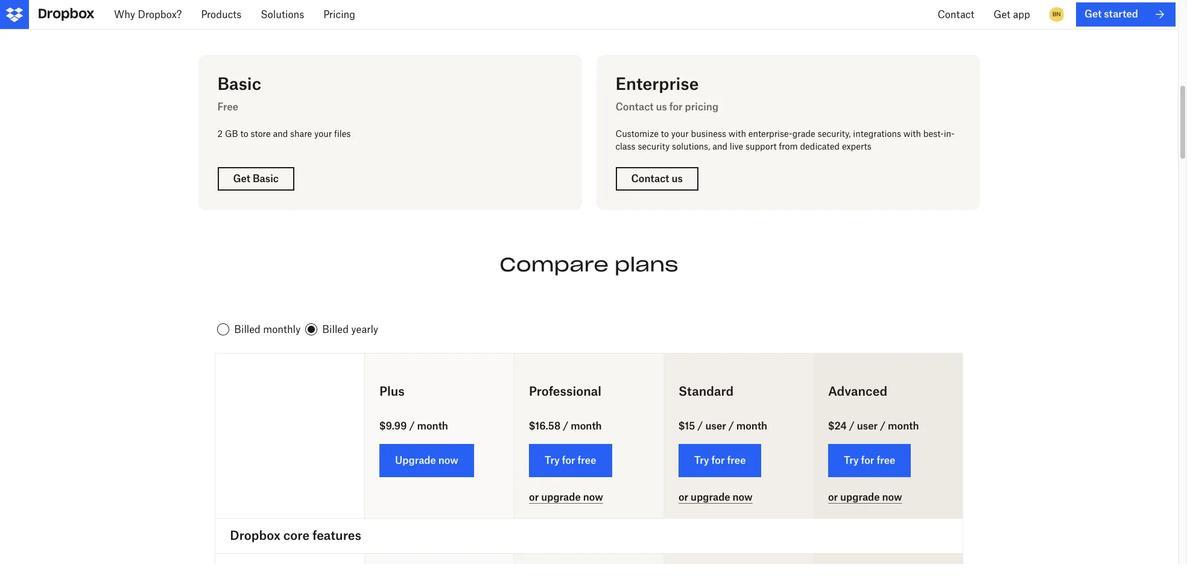 Task type: describe. For each thing, give the bounding box(es) containing it.
free for third or upgrade now link from the right
[[578, 455, 597, 467]]

from
[[779, 141, 798, 151]]

3 or upgrade now from the left
[[829, 492, 903, 504]]

$9.99
[[380, 420, 407, 432]]

us for contact us
[[672, 172, 683, 185]]

contact us for pricing
[[616, 101, 719, 113]]

why
[[114, 8, 135, 21]]

plus
[[380, 384, 405, 399]]

dropbox core features
[[230, 528, 361, 543]]

get app
[[994, 8, 1031, 21]]

/ for $16.58
[[563, 420, 569, 432]]

why dropbox? button
[[104, 0, 192, 29]]

for for 2nd or upgrade now link
[[712, 455, 725, 467]]

try for free for third or upgrade now link from the right
[[545, 455, 597, 467]]

try for free for 2nd or upgrade now link
[[695, 455, 746, 467]]

yearly
[[352, 324, 379, 336]]

upgrade now
[[395, 455, 459, 467]]

pricing
[[685, 101, 719, 113]]

/ for $15
[[698, 420, 703, 432]]

compare plans
[[500, 252, 679, 277]]

security,
[[818, 128, 851, 139]]

get for get basic
[[233, 172, 250, 185]]

1 with from the left
[[729, 128, 747, 139]]

contact button
[[929, 0, 985, 29]]

features
[[313, 528, 361, 543]]

your inside customize to your business with enterprise-grade security, integrations with best-in- class security solutions, and live support from dedicated experts
[[672, 128, 689, 139]]

try for free link for third or upgrade now link from the right
[[529, 444, 612, 478]]

contact for contact us
[[632, 172, 670, 185]]

for for third or upgrade now link from the right
[[562, 455, 576, 467]]

share
[[290, 128, 312, 139]]

get for get started
[[1085, 8, 1102, 20]]

get basic
[[233, 172, 279, 185]]

billed yearly
[[322, 324, 379, 336]]

best-
[[924, 128, 944, 139]]

and inside customize to your business with enterprise-grade security, integrations with best-in- class security solutions, and live support from dedicated experts
[[713, 141, 728, 151]]

upgrade now link
[[380, 444, 474, 478]]

to inside customize to your business with enterprise-grade security, integrations with best-in- class security solutions, and live support from dedicated experts
[[661, 128, 669, 139]]

pricing link
[[314, 0, 365, 29]]

contact us
[[632, 172, 683, 185]]

why dropbox?
[[114, 8, 182, 21]]

dropbox?
[[138, 8, 182, 21]]

$9.99 / month
[[380, 420, 448, 432]]

started
[[1105, 8, 1139, 20]]

upgrade
[[395, 455, 436, 467]]

contact for contact
[[938, 8, 975, 21]]

enterprise
[[616, 74, 699, 94]]

class
[[616, 141, 636, 151]]

4 / from the left
[[729, 420, 734, 432]]

0 horizontal spatial and
[[273, 128, 288, 139]]

try for free link for 2nd or upgrade now link
[[679, 444, 762, 478]]

upgrade for third or upgrade now link from the right
[[542, 492, 581, 504]]

1 vertical spatial basic
[[253, 172, 279, 185]]

app
[[1014, 8, 1031, 21]]

bn
[[1053, 10, 1062, 18]]

gb
[[225, 128, 238, 139]]

bn button
[[1048, 5, 1067, 24]]

or for third or upgrade now link from the right
[[529, 492, 539, 504]]

products button
[[192, 0, 251, 29]]

$16.58 / month
[[529, 420, 602, 432]]

2 or upgrade now from the left
[[679, 492, 753, 504]]

/ for $9.99
[[409, 420, 415, 432]]

get for get app
[[994, 8, 1011, 21]]



Task type: locate. For each thing, give the bounding box(es) containing it.
try for free link down $16.58 / month
[[529, 444, 612, 478]]

or
[[529, 492, 539, 504], [679, 492, 689, 504], [829, 492, 838, 504]]

contact up customize
[[616, 101, 654, 113]]

security
[[638, 141, 670, 151]]

billed left yearly
[[322, 324, 349, 336]]

1 horizontal spatial try for free
[[695, 455, 746, 467]]

professional
[[529, 384, 602, 399]]

get app button
[[985, 0, 1041, 29]]

user for $24
[[858, 420, 878, 432]]

/ right the $16.58
[[563, 420, 569, 432]]

2 horizontal spatial or upgrade now link
[[829, 492, 903, 504]]

/ down standard
[[729, 420, 734, 432]]

3 month from the left
[[737, 420, 768, 432]]

dropbox
[[230, 528, 281, 543]]

basic down store
[[253, 172, 279, 185]]

2 to from the left
[[661, 128, 669, 139]]

to up security
[[661, 128, 669, 139]]

0 vertical spatial basic
[[218, 74, 261, 94]]

for down $16.58 / month
[[562, 455, 576, 467]]

1 or upgrade now link from the left
[[529, 492, 603, 504]]

2 with from the left
[[904, 128, 922, 139]]

2 horizontal spatial get
[[1085, 8, 1102, 20]]

us
[[656, 101, 667, 113], [672, 172, 683, 185]]

user right $24
[[858, 420, 878, 432]]

2 vertical spatial contact
[[632, 172, 670, 185]]

0 horizontal spatial free
[[578, 455, 597, 467]]

free down $16.58 / month
[[578, 455, 597, 467]]

1 horizontal spatial with
[[904, 128, 922, 139]]

core
[[284, 528, 310, 543]]

1 or upgrade now from the left
[[529, 492, 603, 504]]

with left best-
[[904, 128, 922, 139]]

2 month from the left
[[571, 420, 602, 432]]

5 / from the left
[[850, 420, 855, 432]]

user right $15
[[706, 420, 727, 432]]

basic up free
[[218, 74, 261, 94]]

1 / from the left
[[409, 420, 415, 432]]

0 horizontal spatial try
[[545, 455, 560, 467]]

2 / from the left
[[563, 420, 569, 432]]

3 free from the left
[[877, 455, 896, 467]]

1 horizontal spatial get
[[994, 8, 1011, 21]]

None radio
[[215, 320, 303, 339]]

contact for contact us for pricing
[[616, 101, 654, 113]]

live
[[730, 141, 744, 151]]

upgrade for 2nd or upgrade now link
[[691, 492, 731, 504]]

for
[[670, 101, 683, 113], [562, 455, 576, 467], [712, 455, 725, 467], [862, 455, 875, 467]]

solutions button
[[251, 0, 314, 29]]

2 horizontal spatial upgrade
[[841, 492, 880, 504]]

try for free down $24 / user / month
[[844, 455, 896, 467]]

get
[[1085, 8, 1102, 20], [994, 8, 1011, 21], [233, 172, 250, 185]]

and left live
[[713, 141, 728, 151]]

plans
[[615, 252, 679, 277]]

1 horizontal spatial us
[[672, 172, 683, 185]]

try for free down $16.58 / month
[[545, 455, 597, 467]]

$24
[[829, 420, 847, 432]]

support
[[746, 141, 777, 151]]

2 or from the left
[[679, 492, 689, 504]]

customize to your business with enterprise-grade security, integrations with best-in- class security solutions, and live support from dedicated experts
[[616, 128, 955, 151]]

2 billed from the left
[[322, 324, 349, 336]]

upgrade
[[542, 492, 581, 504], [691, 492, 731, 504], [841, 492, 880, 504]]

contact inside popup button
[[938, 8, 975, 21]]

3 or from the left
[[829, 492, 838, 504]]

billed left monthly
[[234, 324, 261, 336]]

free
[[578, 455, 597, 467], [728, 455, 746, 467], [877, 455, 896, 467]]

or upgrade now
[[529, 492, 603, 504], [679, 492, 753, 504], [829, 492, 903, 504]]

upgrade for 3rd or upgrade now link from left
[[841, 492, 880, 504]]

0 horizontal spatial or upgrade now
[[529, 492, 603, 504]]

2 horizontal spatial try
[[844, 455, 859, 467]]

try for free link down $24 / user / month
[[829, 444, 912, 478]]

billed for billed monthly
[[234, 324, 261, 336]]

0 horizontal spatial try for free link
[[529, 444, 612, 478]]

$24 / user / month
[[829, 420, 920, 432]]

1 horizontal spatial free
[[728, 455, 746, 467]]

1 month from the left
[[417, 420, 448, 432]]

store
[[251, 128, 271, 139]]

contact us link
[[616, 167, 699, 191]]

solutions,
[[672, 141, 711, 151]]

3 or upgrade now link from the left
[[829, 492, 903, 504]]

user
[[706, 420, 727, 432], [858, 420, 878, 432]]

and
[[273, 128, 288, 139], [713, 141, 728, 151]]

us down enterprise
[[656, 101, 667, 113]]

1 vertical spatial contact
[[616, 101, 654, 113]]

$15
[[679, 420, 696, 432]]

advanced
[[829, 384, 888, 399]]

1 billed from the left
[[234, 324, 261, 336]]

contact left get app
[[938, 8, 975, 21]]

monthly
[[263, 324, 301, 336]]

now
[[439, 455, 459, 467], [583, 492, 603, 504], [733, 492, 753, 504], [883, 492, 903, 504]]

1 horizontal spatial or upgrade now link
[[679, 492, 753, 504]]

1 horizontal spatial upgrade
[[691, 492, 731, 504]]

or upgrade now link
[[529, 492, 603, 504], [679, 492, 753, 504], [829, 492, 903, 504]]

3 try from the left
[[844, 455, 859, 467]]

customize
[[616, 128, 659, 139]]

1 try for free link from the left
[[529, 444, 612, 478]]

3 try for free from the left
[[844, 455, 896, 467]]

for down $24 / user / month
[[862, 455, 875, 467]]

2 your from the left
[[672, 128, 689, 139]]

$15 / user / month
[[679, 420, 768, 432]]

free down $24 / user / month
[[877, 455, 896, 467]]

standard
[[679, 384, 734, 399]]

experts
[[843, 141, 872, 151]]

try for free link
[[529, 444, 612, 478], [679, 444, 762, 478], [829, 444, 912, 478]]

get started link
[[1077, 2, 1176, 27]]

1 upgrade from the left
[[542, 492, 581, 504]]

1 to from the left
[[240, 128, 248, 139]]

/ right $9.99
[[409, 420, 415, 432]]

/ right $24
[[850, 420, 855, 432]]

us down solutions,
[[672, 172, 683, 185]]

get started
[[1085, 8, 1139, 20]]

0 horizontal spatial your
[[315, 128, 332, 139]]

files
[[334, 128, 351, 139]]

get down gb
[[233, 172, 250, 185]]

None radio
[[303, 320, 381, 339]]

1 try for free from the left
[[545, 455, 597, 467]]

0 horizontal spatial user
[[706, 420, 727, 432]]

2 horizontal spatial free
[[877, 455, 896, 467]]

/ for $24
[[850, 420, 855, 432]]

free for 3rd or upgrade now link from left
[[877, 455, 896, 467]]

1 or from the left
[[529, 492, 539, 504]]

0 horizontal spatial with
[[729, 128, 747, 139]]

get left app on the right top of the page
[[994, 8, 1011, 21]]

2 free from the left
[[728, 455, 746, 467]]

2 gb to store and share your files
[[218, 128, 351, 139]]

3 upgrade from the left
[[841, 492, 880, 504]]

try for free
[[545, 455, 597, 467], [695, 455, 746, 467], [844, 455, 896, 467]]

0 vertical spatial contact
[[938, 8, 975, 21]]

billed
[[234, 324, 261, 336], [322, 324, 349, 336]]

enterprise-
[[749, 128, 793, 139]]

0 horizontal spatial billed
[[234, 324, 261, 336]]

1 horizontal spatial or
[[679, 492, 689, 504]]

us for contact us for pricing
[[656, 101, 667, 113]]

1 horizontal spatial try for free link
[[679, 444, 762, 478]]

with up live
[[729, 128, 747, 139]]

1 horizontal spatial try
[[695, 455, 710, 467]]

2 horizontal spatial or upgrade now
[[829, 492, 903, 504]]

1 horizontal spatial and
[[713, 141, 728, 151]]

to
[[240, 128, 248, 139], [661, 128, 669, 139]]

for for 3rd or upgrade now link from left
[[862, 455, 875, 467]]

0 vertical spatial us
[[656, 101, 667, 113]]

2
[[218, 128, 223, 139]]

try for 3rd or upgrade now link from left try for free link
[[844, 455, 859, 467]]

3 try for free link from the left
[[829, 444, 912, 478]]

1 horizontal spatial to
[[661, 128, 669, 139]]

2 user from the left
[[858, 420, 878, 432]]

2 horizontal spatial or
[[829, 492, 838, 504]]

to right gb
[[240, 128, 248, 139]]

2 try from the left
[[695, 455, 710, 467]]

2 try for free from the left
[[695, 455, 746, 467]]

contact down security
[[632, 172, 670, 185]]

get inside dropdown button
[[994, 8, 1011, 21]]

2 or upgrade now link from the left
[[679, 492, 753, 504]]

1 your from the left
[[315, 128, 332, 139]]

4 month from the left
[[889, 420, 920, 432]]

6 / from the left
[[881, 420, 886, 432]]

user for $15
[[706, 420, 727, 432]]

try for try for free link corresponding to third or upgrade now link from the right
[[545, 455, 560, 467]]

try for try for free link for 2nd or upgrade now link
[[695, 455, 710, 467]]

0 horizontal spatial or upgrade now link
[[529, 492, 603, 504]]

for down $15 / user / month
[[712, 455, 725, 467]]

0 horizontal spatial try for free
[[545, 455, 597, 467]]

try for free down $15 / user / month
[[695, 455, 746, 467]]

month
[[417, 420, 448, 432], [571, 420, 602, 432], [737, 420, 768, 432], [889, 420, 920, 432]]

try for free link for 3rd or upgrade now link from left
[[829, 444, 912, 478]]

0 vertical spatial and
[[273, 128, 288, 139]]

products
[[201, 8, 242, 21]]

your up solutions,
[[672, 128, 689, 139]]

0 horizontal spatial or
[[529, 492, 539, 504]]

1 vertical spatial and
[[713, 141, 728, 151]]

dedicated
[[801, 141, 840, 151]]

contact
[[938, 8, 975, 21], [616, 101, 654, 113], [632, 172, 670, 185]]

2 upgrade from the left
[[691, 492, 731, 504]]

in-
[[944, 128, 955, 139]]

2 horizontal spatial try for free link
[[829, 444, 912, 478]]

grade
[[793, 128, 816, 139]]

try for free link down $15 / user / month
[[679, 444, 762, 478]]

/ right $15
[[698, 420, 703, 432]]

1 horizontal spatial your
[[672, 128, 689, 139]]

$16.58
[[529, 420, 561, 432]]

1 user from the left
[[706, 420, 727, 432]]

or for 2nd or upgrade now link
[[679, 492, 689, 504]]

solutions
[[261, 8, 304, 21]]

with
[[729, 128, 747, 139], [904, 128, 922, 139]]

free for 2nd or upgrade now link
[[728, 455, 746, 467]]

basic
[[218, 74, 261, 94], [253, 172, 279, 185]]

try down $24
[[844, 455, 859, 467]]

1 horizontal spatial user
[[858, 420, 878, 432]]

or for 3rd or upgrade now link from left
[[829, 492, 838, 504]]

business
[[691, 128, 727, 139]]

free down $15 / user / month
[[728, 455, 746, 467]]

for left pricing
[[670, 101, 683, 113]]

try for free for 3rd or upgrade now link from left
[[844, 455, 896, 467]]

0 horizontal spatial us
[[656, 101, 667, 113]]

billed monthly
[[234, 324, 301, 336]]

try
[[545, 455, 560, 467], [695, 455, 710, 467], [844, 455, 859, 467]]

0 horizontal spatial get
[[233, 172, 250, 185]]

compare
[[500, 252, 609, 277]]

2 horizontal spatial try for free
[[844, 455, 896, 467]]

free
[[218, 101, 239, 113]]

3 / from the left
[[698, 420, 703, 432]]

1 try from the left
[[545, 455, 560, 467]]

billed for billed yearly
[[322, 324, 349, 336]]

and right store
[[273, 128, 288, 139]]

pricing
[[324, 8, 356, 21]]

try down $15
[[695, 455, 710, 467]]

2 try for free link from the left
[[679, 444, 762, 478]]

your left files
[[315, 128, 332, 139]]

get left 'started'
[[1085, 8, 1102, 20]]

/
[[409, 420, 415, 432], [563, 420, 569, 432], [698, 420, 703, 432], [729, 420, 734, 432], [850, 420, 855, 432], [881, 420, 886, 432]]

1 vertical spatial us
[[672, 172, 683, 185]]

integrations
[[854, 128, 902, 139]]

get basic link
[[218, 167, 295, 191]]

try down the $16.58
[[545, 455, 560, 467]]

0 horizontal spatial to
[[240, 128, 248, 139]]

1 horizontal spatial billed
[[322, 324, 349, 336]]

your
[[315, 128, 332, 139], [672, 128, 689, 139]]

1 free from the left
[[578, 455, 597, 467]]

1 horizontal spatial or upgrade now
[[679, 492, 753, 504]]

/ down advanced
[[881, 420, 886, 432]]

0 horizontal spatial upgrade
[[542, 492, 581, 504]]



Task type: vqa. For each thing, say whether or not it's contained in the screenshot.
plans
yes



